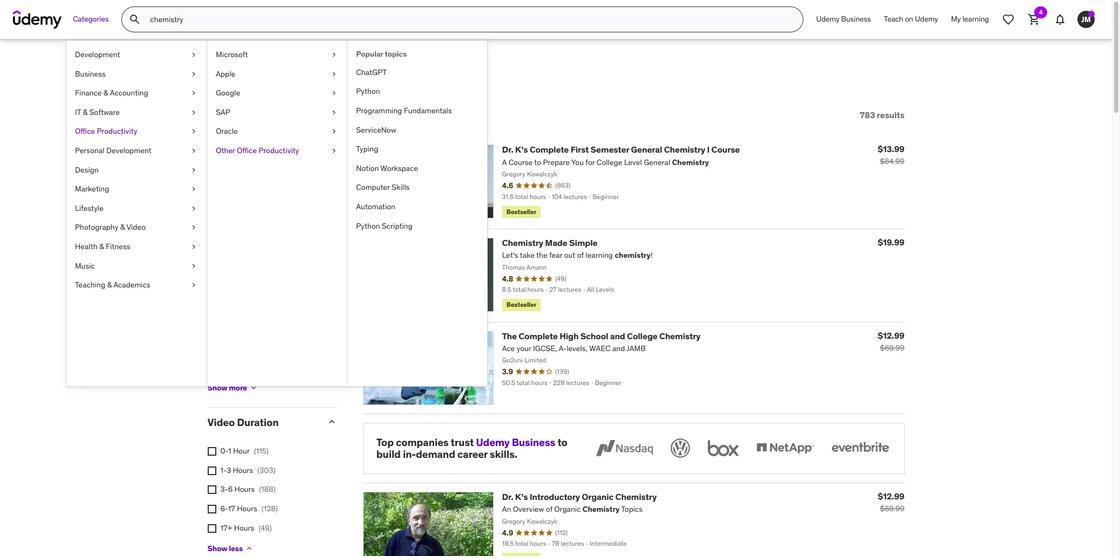 Task type: locate. For each thing, give the bounding box(es) containing it.
typing
[[356, 144, 379, 154]]

2 $12.99 $69.99 from the top
[[878, 491, 905, 514]]

python for python scripting
[[356, 221, 380, 231]]

xsmall image inside oracle link
[[330, 127, 339, 137]]

0 vertical spatial udemy business link
[[810, 6, 878, 32]]

1 dr. from the top
[[502, 144, 514, 155]]

2 small image from the top
[[326, 417, 337, 428]]

small image for video duration
[[326, 417, 337, 428]]

business left teach
[[842, 14, 872, 24]]

productivity up personal development
[[97, 127, 137, 136]]

hours right 17
[[237, 504, 257, 514]]

udemy business link left teach
[[810, 6, 878, 32]]

2 dr. from the top
[[502, 492, 514, 503]]

computer
[[356, 183, 390, 192]]

0 vertical spatial small image
[[326, 154, 337, 165]]

complete left first
[[530, 144, 569, 155]]

computer skills link
[[348, 178, 488, 198]]

hour
[[233, 447, 250, 456]]

software
[[89, 107, 120, 117]]

photography & video link
[[66, 218, 207, 238]]

teaching & academics link
[[66, 276, 207, 295]]

shopping cart with 4 items image
[[1029, 13, 1042, 26]]

xsmall image for oracle
[[330, 127, 339, 137]]

business link
[[66, 65, 207, 84]]

duration
[[237, 417, 279, 429]]

2 show from the top
[[208, 544, 227, 554]]

video down the lifestyle link
[[127, 223, 146, 232]]

chatgpt link
[[348, 63, 488, 82]]

$69.99 for the complete high school and college chemistry
[[881, 343, 905, 353]]

& up fitness on the left top
[[120, 223, 125, 232]]

xsmall image inside google link
[[330, 88, 339, 99]]

results up $13.99
[[878, 110, 905, 120]]

1 vertical spatial show
[[208, 544, 227, 554]]

1 vertical spatial results
[[878, 110, 905, 120]]

1 vertical spatial productivity
[[259, 146, 299, 155]]

hours right 6
[[235, 485, 255, 495]]

finance & accounting link
[[66, 84, 207, 103]]

lifestyle
[[75, 203, 104, 213]]

google
[[216, 88, 240, 98]]

volkswagen image
[[669, 437, 693, 460]]

1 vertical spatial $69.99
[[881, 504, 905, 514]]

nasdaq image
[[594, 437, 656, 460]]

xsmall image
[[190, 50, 198, 60], [330, 50, 339, 60], [190, 69, 198, 79], [330, 69, 339, 79], [190, 107, 198, 118], [330, 107, 339, 118], [190, 127, 198, 137], [330, 127, 339, 137], [190, 165, 198, 176], [190, 261, 198, 272], [208, 324, 216, 333], [208, 343, 216, 352], [208, 362, 216, 371], [249, 384, 258, 393], [208, 525, 216, 533]]

1 horizontal spatial business
[[512, 436, 556, 449]]

4 link
[[1022, 6, 1048, 32]]

1 horizontal spatial results
[[878, 110, 905, 120]]

categories button
[[66, 6, 115, 32]]

udemy
[[817, 14, 840, 24], [916, 14, 939, 24], [476, 436, 510, 449]]

1 horizontal spatial 783
[[860, 110, 876, 120]]

& right finance
[[104, 88, 108, 98]]

programming
[[356, 106, 402, 116]]

business left the to
[[512, 436, 556, 449]]

companies
[[396, 436, 449, 449]]

development down office productivity link
[[106, 146, 151, 155]]

organic
[[582, 492, 614, 503]]

netapp image
[[755, 437, 817, 460]]

python scripting link
[[348, 217, 488, 236]]

xsmall image inside 'design' "link"
[[190, 165, 198, 176]]

& for fitness
[[99, 242, 104, 252]]

$12.99 $69.99 for the complete high school and college chemistry
[[878, 330, 905, 353]]

0 vertical spatial development
[[75, 50, 120, 59]]

filter
[[228, 110, 249, 120]]

1 $69.99 from the top
[[881, 343, 905, 353]]

2 $69.99 from the top
[[881, 504, 905, 514]]

0 horizontal spatial results
[[242, 64, 298, 86]]

python down automation
[[356, 221, 380, 231]]

xsmall image inside show more button
[[249, 384, 258, 393]]

xsmall image inside microsoft link
[[330, 50, 339, 60]]

(115)
[[254, 447, 269, 456]]

0 vertical spatial productivity
[[97, 127, 137, 136]]

it & software link
[[66, 103, 207, 122]]

dr. for dr. k's introductory organic chemistry
[[502, 492, 514, 503]]

music
[[75, 261, 95, 271]]

chemistry right organic at the bottom of page
[[616, 492, 657, 503]]

0 vertical spatial results
[[242, 64, 298, 86]]

17+
[[221, 524, 232, 533]]

dr. k's introductory organic chemistry
[[502, 492, 657, 503]]

teach on udemy
[[885, 14, 939, 24]]

show left more
[[208, 383, 227, 393]]

on
[[906, 14, 914, 24]]

0 vertical spatial 783
[[208, 64, 239, 86]]

my
[[952, 14, 962, 24]]

& right teaching
[[107, 280, 112, 290]]

programming fundamentals
[[356, 106, 452, 116]]

xsmall image inside "development" link
[[190, 50, 198, 60]]

apple
[[216, 69, 236, 79]]

xsmall image for office productivity
[[190, 127, 198, 137]]

2 horizontal spatial business
[[842, 14, 872, 24]]

chemistry right college
[[660, 331, 701, 342]]

k's
[[516, 144, 528, 155], [516, 492, 528, 503]]

& for video
[[120, 223, 125, 232]]

college
[[627, 331, 658, 342]]

ratings
[[208, 154, 245, 167]]

complete
[[530, 144, 569, 155], [519, 331, 558, 342]]

xsmall image inside the sap link
[[330, 107, 339, 118]]

& right it
[[83, 107, 88, 117]]

1 horizontal spatial video
[[208, 417, 235, 429]]

1 horizontal spatial productivity
[[259, 146, 299, 155]]

other office productivity
[[216, 146, 299, 155]]

1-
[[221, 466, 227, 476]]

topics
[[385, 49, 407, 59]]

video up 0- at the bottom
[[208, 417, 235, 429]]

simple
[[570, 238, 598, 248]]

0 vertical spatial python
[[356, 87, 380, 96]]

development down categories "dropdown button"
[[75, 50, 120, 59]]

other office productivity element
[[347, 41, 488, 387]]

chemistry left 'i'
[[664, 144, 706, 155]]

1 vertical spatial video
[[208, 417, 235, 429]]

box image
[[705, 437, 742, 460]]

video inside 'link'
[[127, 223, 146, 232]]

1 vertical spatial python
[[356, 221, 380, 231]]

sap link
[[207, 103, 347, 122]]

1 vertical spatial k's
[[516, 492, 528, 503]]

2 k's from the top
[[516, 492, 528, 503]]

academics
[[113, 280, 150, 290]]

xsmall image inside office productivity link
[[190, 127, 198, 137]]

demand
[[416, 448, 456, 461]]

1 small image from the top
[[326, 154, 337, 165]]

0 vertical spatial show
[[208, 383, 227, 393]]

categories
[[73, 14, 109, 24]]

oracle link
[[207, 122, 347, 141]]

python down "chemistry" at top left
[[356, 87, 380, 96]]

0 vertical spatial k's
[[516, 144, 528, 155]]

the complete high school and college chemistry
[[502, 331, 701, 342]]

business up finance
[[75, 69, 106, 79]]

1 k's from the top
[[516, 144, 528, 155]]

1 show from the top
[[208, 383, 227, 393]]

less
[[229, 544, 243, 554]]

1 vertical spatial office
[[237, 146, 257, 155]]

complete right the
[[519, 331, 558, 342]]

productivity down oracle link
[[259, 146, 299, 155]]

xsmall image inside music link
[[190, 261, 198, 272]]

1 vertical spatial dr.
[[502, 492, 514, 503]]

xsmall image inside finance & accounting link
[[190, 88, 198, 99]]

xsmall image inside apple link
[[330, 69, 339, 79]]

python for python
[[356, 87, 380, 96]]

xsmall image inside 'it & software' link
[[190, 107, 198, 118]]

& right health at the top
[[99, 242, 104, 252]]

results up the sap link
[[242, 64, 298, 86]]

17
[[228, 504, 235, 514]]

submit search image
[[129, 13, 142, 26]]

783 results
[[860, 110, 905, 120]]

chemistry made simple
[[502, 238, 598, 248]]

hours for 3-6 hours
[[235, 485, 255, 495]]

k's for introductory
[[516, 492, 528, 503]]

xsmall image
[[190, 88, 198, 99], [330, 88, 339, 99], [190, 146, 198, 156], [330, 146, 339, 156], [190, 184, 198, 195], [190, 203, 198, 214], [190, 223, 198, 233], [190, 242, 198, 252], [190, 280, 198, 291], [208, 305, 216, 313], [208, 448, 216, 456], [208, 467, 216, 476], [208, 486, 216, 495], [208, 505, 216, 514], [245, 545, 254, 554]]

0 horizontal spatial office
[[75, 127, 95, 136]]

xsmall image for apple
[[330, 69, 339, 79]]

udemy business link left the to
[[476, 436, 556, 449]]

0 vertical spatial $69.99
[[881, 343, 905, 353]]

& inside 'link'
[[120, 223, 125, 232]]

finance & accounting
[[75, 88, 148, 98]]

workspace
[[381, 163, 418, 173]]

show
[[208, 383, 227, 393], [208, 544, 227, 554]]

2 $12.99 from the top
[[878, 491, 905, 502]]

productivity
[[97, 127, 137, 136], [259, 146, 299, 155]]

show less
[[208, 544, 243, 554]]

0 horizontal spatial udemy business link
[[476, 436, 556, 449]]

show left less
[[208, 544, 227, 554]]

1 horizontal spatial udemy business link
[[810, 6, 878, 32]]

2 python from the top
[[356, 221, 380, 231]]

$69.99 for dr. k's introductory organic chemistry
[[881, 504, 905, 514]]

results inside status
[[878, 110, 905, 120]]

xsmall image for design
[[190, 165, 198, 176]]

xsmall image inside health & fitness link
[[190, 242, 198, 252]]

xsmall image for show more
[[249, 384, 258, 393]]

made
[[546, 238, 568, 248]]

my learning
[[952, 14, 990, 24]]

0 vertical spatial video
[[127, 223, 146, 232]]

show for show less
[[208, 544, 227, 554]]

small image
[[326, 154, 337, 165], [326, 417, 337, 428]]

office right other on the left top of the page
[[237, 146, 257, 155]]

show more button
[[208, 378, 258, 399]]

1 vertical spatial 783
[[860, 110, 876, 120]]

top companies trust udemy business
[[377, 436, 556, 449]]

general
[[631, 144, 663, 155]]

to build in-demand career skills.
[[377, 436, 568, 461]]

& for accounting
[[104, 88, 108, 98]]

small image for ratings
[[326, 154, 337, 165]]

marketing
[[75, 184, 109, 194]]

personal
[[75, 146, 105, 155]]

1 vertical spatial business
[[75, 69, 106, 79]]

sap
[[216, 107, 230, 117]]

dr. for dr. k's complete first semester general chemistry i course
[[502, 144, 514, 155]]

2 horizontal spatial udemy
[[916, 14, 939, 24]]

udemy business
[[817, 14, 872, 24]]

xsmall image inside business link
[[190, 69, 198, 79]]

xsmall image for music
[[190, 261, 198, 272]]

0-
[[221, 447, 228, 456]]

"chemistry"
[[329, 64, 427, 86]]

1 $12.99 $69.99 from the top
[[878, 330, 905, 353]]

results for 783 results
[[878, 110, 905, 120]]

0 vertical spatial $12.99 $69.99
[[878, 330, 905, 353]]

783 inside 783 results status
[[860, 110, 876, 120]]

teaching
[[75, 280, 105, 290]]

$12.99 for the complete high school and college chemistry
[[878, 330, 905, 341]]

0 horizontal spatial 783
[[208, 64, 239, 86]]

1 vertical spatial $12.99
[[878, 491, 905, 502]]

0 horizontal spatial video
[[127, 223, 146, 232]]

popular topics
[[356, 49, 407, 59]]

servicenow link
[[348, 121, 488, 140]]

1 $12.99 from the top
[[878, 330, 905, 341]]

1 vertical spatial udemy business link
[[476, 436, 556, 449]]

0 vertical spatial dr.
[[502, 144, 514, 155]]

results for 783 results for "chemistry"
[[242, 64, 298, 86]]

udemy image
[[13, 10, 62, 29]]

17+ hours (49)
[[221, 524, 272, 533]]

1 python from the top
[[356, 87, 380, 96]]

fundamentals
[[404, 106, 452, 116]]

1 vertical spatial $12.99 $69.99
[[878, 491, 905, 514]]

skills
[[392, 183, 410, 192]]

783 results for "chemistry"
[[208, 64, 427, 86]]

dr. k's complete first semester general chemistry i course link
[[502, 144, 740, 155]]

hours right 3
[[233, 466, 253, 476]]

1 vertical spatial small image
[[326, 417, 337, 428]]

office up personal
[[75, 127, 95, 136]]

&
[[104, 88, 108, 98], [83, 107, 88, 117], [120, 223, 125, 232], [99, 242, 104, 252], [107, 280, 112, 290]]

$69.99
[[881, 343, 905, 353], [881, 504, 905, 514]]

fitness
[[106, 242, 130, 252]]

0 vertical spatial $12.99
[[878, 330, 905, 341]]



Task type: vqa. For each thing, say whether or not it's contained in the screenshot.


Task type: describe. For each thing, give the bounding box(es) containing it.
photography
[[75, 223, 118, 232]]

xsmall image inside other office productivity link
[[330, 146, 339, 156]]

2 vertical spatial business
[[512, 436, 556, 449]]

783 for 783 results for "chemistry"
[[208, 64, 239, 86]]

health
[[75, 242, 97, 252]]

office productivity link
[[66, 122, 207, 141]]

wishlist image
[[1003, 13, 1016, 26]]

xsmall image for development
[[190, 50, 198, 60]]

xsmall image inside teaching & academics link
[[190, 280, 198, 291]]

3-
[[221, 485, 228, 495]]

small image
[[215, 110, 225, 121]]

high
[[560, 331, 579, 342]]

scripting
[[382, 221, 413, 231]]

school
[[581, 331, 609, 342]]

1-3 hours (303)
[[221, 466, 276, 476]]

$13.99 $84.99
[[878, 144, 905, 167]]

k's for complete
[[516, 144, 528, 155]]

popular
[[356, 49, 383, 59]]

(188)
[[259, 485, 276, 495]]

xsmall image for it & software
[[190, 107, 198, 118]]

servicenow
[[356, 125, 397, 135]]

personal development link
[[66, 141, 207, 161]]

xsmall image for sap
[[330, 107, 339, 118]]

microsoft
[[216, 50, 248, 59]]

1 vertical spatial complete
[[519, 331, 558, 342]]

the
[[502, 331, 517, 342]]

for
[[302, 64, 325, 86]]

notion workspace
[[356, 163, 418, 173]]

xsmall image for business
[[190, 69, 198, 79]]

1
[[228, 447, 231, 456]]

jm
[[1082, 14, 1092, 24]]

0 vertical spatial office
[[75, 127, 95, 136]]

eventbrite image
[[830, 437, 892, 460]]

health & fitness
[[75, 242, 130, 252]]

xsmall image inside personal development link
[[190, 146, 198, 156]]

(303)
[[258, 466, 276, 476]]

0 horizontal spatial productivity
[[97, 127, 137, 136]]

1 horizontal spatial udemy
[[817, 14, 840, 24]]

1 vertical spatial development
[[106, 146, 151, 155]]

$12.99 $69.99 for dr. k's introductory organic chemistry
[[878, 491, 905, 514]]

0 horizontal spatial udemy
[[476, 436, 510, 449]]

hours for 1-3 hours
[[233, 466, 253, 476]]

introductory
[[530, 492, 580, 503]]

$12.99 for dr. k's introductory organic chemistry
[[878, 491, 905, 502]]

0 horizontal spatial business
[[75, 69, 106, 79]]

you have alerts image
[[1089, 11, 1096, 17]]

photography & video
[[75, 223, 146, 232]]

& for software
[[83, 107, 88, 117]]

xsmall image inside the lifestyle link
[[190, 203, 198, 214]]

office productivity
[[75, 127, 137, 136]]

ratings button
[[208, 154, 318, 167]]

accounting
[[110, 88, 148, 98]]

6-
[[221, 504, 228, 514]]

video duration button
[[208, 417, 318, 429]]

xsmall image inside photography & video 'link'
[[190, 223, 198, 233]]

0 vertical spatial business
[[842, 14, 872, 24]]

chemistry made simple link
[[502, 238, 598, 248]]

skills.
[[490, 448, 518, 461]]

notifications image
[[1055, 13, 1068, 26]]

ratings group
[[208, 185, 216, 251]]

python link
[[348, 82, 488, 102]]

other
[[216, 146, 235, 155]]

my learning link
[[945, 6, 996, 32]]

automation
[[356, 202, 396, 212]]

Search for anything text field
[[148, 10, 790, 29]]

typing link
[[348, 140, 488, 159]]

783 results status
[[860, 110, 905, 120]]

course
[[712, 144, 740, 155]]

google link
[[207, 84, 347, 103]]

build
[[377, 448, 401, 461]]

show more
[[208, 383, 247, 393]]

it
[[75, 107, 81, 117]]

(49)
[[259, 524, 272, 533]]

apple link
[[207, 65, 347, 84]]

teaching & academics
[[75, 280, 150, 290]]

python scripting
[[356, 221, 413, 231]]

show less button
[[208, 538, 254, 557]]

filter button
[[208, 98, 256, 132]]

it & software
[[75, 107, 120, 117]]

learning
[[963, 14, 990, 24]]

6
[[228, 485, 233, 495]]

trust
[[451, 436, 474, 449]]

programming fundamentals link
[[348, 102, 488, 121]]

teach
[[885, 14, 904, 24]]

$13.99
[[878, 144, 905, 155]]

783 for 783 results
[[860, 110, 876, 120]]

marketing link
[[66, 180, 207, 199]]

xsmall image for microsoft
[[330, 50, 339, 60]]

xsmall image inside marketing link
[[190, 184, 198, 195]]

hours right 17+
[[234, 524, 254, 533]]

0 vertical spatial complete
[[530, 144, 569, 155]]

$84.99
[[881, 157, 905, 167]]

in-
[[403, 448, 416, 461]]

i
[[708, 144, 710, 155]]

development link
[[66, 45, 207, 65]]

the complete high school and college chemistry link
[[502, 331, 701, 342]]

xsmall image inside show less button
[[245, 545, 254, 554]]

chatgpt
[[356, 67, 387, 77]]

to
[[558, 436, 568, 449]]

and
[[611, 331, 626, 342]]

0-1 hour (115)
[[221, 447, 269, 456]]

4
[[1040, 8, 1044, 16]]

semester
[[591, 144, 630, 155]]

more
[[229, 383, 247, 393]]

hours for 6-17 hours
[[237, 504, 257, 514]]

dr. k's complete first semester general chemistry i course
[[502, 144, 740, 155]]

português
[[221, 381, 256, 390]]

6-17 hours (128)
[[221, 504, 278, 514]]

lifestyle link
[[66, 199, 207, 218]]

chemistry left 'made'
[[502, 238, 544, 248]]

1 horizontal spatial office
[[237, 146, 257, 155]]

first
[[571, 144, 589, 155]]

show for show more
[[208, 383, 227, 393]]

& for academics
[[107, 280, 112, 290]]



